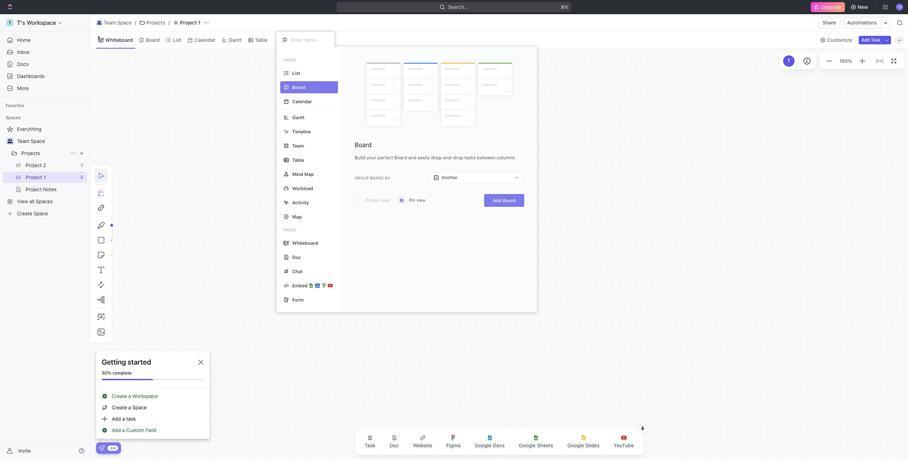 Task type: vqa. For each thing, say whether or not it's contained in the screenshot.
"Task" inside the Add Task button
no



Task type: describe. For each thing, give the bounding box(es) containing it.
team space link inside tree
[[17, 136, 86, 147]]

project 1 link
[[171, 18, 202, 27]]

sheets
[[537, 443, 553, 449]]

between
[[477, 155, 496, 160]]

and-
[[443, 155, 453, 160]]

create for create a space
[[112, 405, 127, 411]]

board
[[370, 176, 384, 180]]

google for google sheets
[[519, 443, 536, 449]]

view button
[[276, 32, 300, 48]]

a for task
[[122, 416, 125, 422]]

google docs button
[[469, 431, 511, 453]]

onboarding checklist button image
[[99, 445, 105, 451]]

gantt link
[[227, 35, 242, 45]]

50% complete
[[102, 370, 132, 376]]

view
[[286, 37, 297, 43]]

mind
[[292, 171, 303, 177]]

google sheets button
[[513, 431, 559, 453]]

pin view
[[409, 198, 426, 203]]

docs inside sidebar navigation
[[17, 61, 29, 67]]

new
[[858, 4, 868, 10]]

project
[[180, 20, 197, 26]]

google slides
[[568, 443, 600, 449]]

1 vertical spatial task
[[365, 443, 376, 449]]

dashboards
[[17, 73, 45, 79]]

youtube button
[[608, 431, 640, 453]]

0 vertical spatial map
[[304, 171, 314, 177]]

doc button
[[384, 431, 405, 453]]

activity
[[292, 200, 309, 205]]

chat
[[292, 268, 303, 274]]

add for add a task
[[112, 416, 121, 422]]

pages
[[284, 227, 296, 232]]

youtube
[[614, 443, 634, 449]]

list inside list link
[[173, 37, 181, 43]]

figma button
[[441, 431, 466, 453]]

embed
[[292, 283, 308, 288]]

1 horizontal spatial team space link
[[95, 18, 133, 27]]

tree inside sidebar navigation
[[3, 123, 87, 219]]

google for google docs
[[475, 443, 492, 449]]

list link
[[172, 35, 181, 45]]

2/4
[[110, 446, 116, 450]]

0 vertical spatial whiteboard
[[105, 37, 133, 43]]

google sheets
[[519, 443, 553, 449]]

0 vertical spatial user group image
[[97, 21, 102, 24]]

share
[[823, 20, 837, 26]]

getting started
[[102, 358, 151, 366]]

another
[[442, 175, 458, 180]]

search...
[[448, 4, 469, 10]]

group board by:
[[355, 176, 391, 180]]

easily
[[418, 155, 430, 160]]

private view
[[366, 198, 390, 203]]

tasks
[[465, 155, 476, 160]]

getting
[[102, 358, 126, 366]]

new button
[[848, 1, 873, 13]]

2 horizontal spatial space
[[132, 405, 147, 411]]

tasks
[[284, 57, 296, 62]]

add for add board
[[493, 198, 502, 203]]

custom
[[126, 427, 144, 433]]

1 horizontal spatial team
[[104, 20, 116, 26]]

home
[[17, 37, 31, 43]]

timeline
[[292, 129, 311, 134]]

upgrade link
[[811, 2, 845, 12]]

projects inside sidebar navigation
[[21, 150, 40, 156]]

0 vertical spatial projects
[[147, 20, 165, 26]]

upgrade
[[821, 4, 842, 10]]

⌘k
[[561, 4, 569, 10]]

slides
[[586, 443, 600, 449]]

group
[[355, 176, 369, 180]]

your
[[367, 155, 376, 160]]

workspace
[[132, 393, 158, 399]]

close image
[[198, 360, 203, 365]]

website button
[[408, 431, 438, 453]]

and
[[409, 155, 416, 160]]

build
[[355, 155, 366, 160]]

view for private view
[[381, 198, 390, 203]]

website
[[413, 443, 432, 449]]

whiteboard link
[[104, 35, 133, 45]]

build your perfect board and easily drag-and-drop tasks between columns.
[[355, 155, 516, 160]]

google slides button
[[562, 431, 606, 453]]

0 horizontal spatial gantt
[[229, 37, 242, 43]]

create for create a workspace
[[112, 393, 127, 399]]

1 horizontal spatial list
[[292, 70, 300, 76]]

100%
[[840, 58, 852, 64]]

1 horizontal spatial calendar
[[292, 98, 312, 104]]

0 horizontal spatial doc
[[292, 254, 301, 260]]

1 vertical spatial projects link
[[21, 148, 67, 159]]



Task type: locate. For each thing, give the bounding box(es) containing it.
table right gantt link on the left of the page
[[255, 37, 268, 43]]

0 horizontal spatial user group image
[[7, 139, 13, 143]]

a up the create a space
[[128, 393, 131, 399]]

1 vertical spatial projects
[[21, 150, 40, 156]]

google left slides
[[568, 443, 584, 449]]

field
[[145, 427, 156, 433]]

add a task
[[112, 416, 136, 422]]

customize button
[[818, 35, 855, 45]]

2 vertical spatial space
[[132, 405, 147, 411]]

columns.
[[497, 155, 516, 160]]

0 horizontal spatial calendar
[[195, 37, 216, 43]]

user group image
[[97, 21, 102, 24], [7, 139, 13, 143]]

1 vertical spatial gantt
[[292, 114, 305, 120]]

task
[[871, 37, 881, 42], [365, 443, 376, 449]]

pin
[[409, 198, 415, 203]]

doc inside button
[[390, 443, 399, 449]]

2 / from the left
[[168, 20, 170, 26]]

list
[[173, 37, 181, 43], [292, 70, 300, 76]]

docs
[[17, 61, 29, 67], [493, 443, 505, 449]]

team space inside tree
[[17, 138, 45, 144]]

calendar inside 'link'
[[195, 37, 216, 43]]

0 vertical spatial docs
[[17, 61, 29, 67]]

2 horizontal spatial google
[[568, 443, 584, 449]]

board link
[[144, 35, 160, 45]]

0 horizontal spatial whiteboard
[[105, 37, 133, 43]]

a down add a task
[[122, 427, 125, 433]]

1 horizontal spatial whiteboard
[[292, 240, 318, 246]]

gantt up 'timeline' at left top
[[292, 114, 305, 120]]

complete
[[113, 370, 132, 376]]

map down activity
[[292, 214, 302, 219]]

1
[[198, 20, 201, 26]]

2 horizontal spatial team
[[292, 143, 304, 149]]

a for space
[[128, 405, 131, 411]]

0 vertical spatial team space link
[[95, 18, 133, 27]]

1 vertical spatial map
[[292, 214, 302, 219]]

view for pin view
[[417, 198, 426, 203]]

0 vertical spatial doc
[[292, 254, 301, 260]]

google for google slides
[[568, 443, 584, 449]]

0 vertical spatial team space
[[104, 20, 132, 26]]

calendar down 1
[[195, 37, 216, 43]]

projects
[[147, 20, 165, 26], [21, 150, 40, 156]]

create a space
[[112, 405, 147, 411]]

1 vertical spatial team space link
[[17, 136, 86, 147]]

team down 'timeline' at left top
[[292, 143, 304, 149]]

1 horizontal spatial task
[[871, 37, 881, 42]]

1 horizontal spatial /
[[168, 20, 170, 26]]

tree containing team space
[[3, 123, 87, 219]]

1 horizontal spatial google
[[519, 443, 536, 449]]

1 horizontal spatial space
[[117, 20, 132, 26]]

1 vertical spatial team space
[[17, 138, 45, 144]]

a for custom
[[122, 427, 125, 433]]

list down project 1 link at the left top of page
[[173, 37, 181, 43]]

0 horizontal spatial google
[[475, 443, 492, 449]]

0 horizontal spatial view
[[381, 198, 390, 203]]

projects link
[[138, 18, 167, 27], [21, 148, 67, 159]]

0 horizontal spatial list
[[173, 37, 181, 43]]

team space link
[[95, 18, 133, 27], [17, 136, 86, 147]]

google right figma
[[475, 443, 492, 449]]

map
[[304, 171, 314, 177], [292, 214, 302, 219]]

whiteboard left board link
[[105, 37, 133, 43]]

3 google from the left
[[568, 443, 584, 449]]

view
[[381, 198, 390, 203], [417, 198, 426, 203]]

add task button
[[859, 36, 884, 44]]

doc up chat
[[292, 254, 301, 260]]

1 view from the left
[[381, 198, 390, 203]]

google left sheets
[[519, 443, 536, 449]]

table link
[[254, 35, 268, 45]]

0 horizontal spatial /
[[135, 20, 136, 26]]

board
[[146, 37, 160, 43], [355, 141, 372, 149], [395, 155, 407, 160], [503, 198, 516, 203]]

private
[[366, 198, 379, 203]]

2 google from the left
[[519, 443, 536, 449]]

docs link
[[3, 59, 87, 70]]

view right private
[[381, 198, 390, 203]]

0 vertical spatial table
[[255, 37, 268, 43]]

100% button
[[839, 57, 854, 65]]

add down automations 'button'
[[862, 37, 870, 42]]

sidebar navigation
[[0, 14, 90, 459]]

1 horizontal spatial docs
[[493, 443, 505, 449]]

onboarding checklist button element
[[99, 445, 105, 451]]

add inside button
[[862, 37, 870, 42]]

0 horizontal spatial table
[[255, 37, 268, 43]]

team inside tree
[[17, 138, 29, 144]]

invite
[[18, 448, 31, 454]]

calendar up 'timeline' at left top
[[292, 98, 312, 104]]

add for add task
[[862, 37, 870, 42]]

t
[[788, 58, 791, 64]]

workload
[[292, 185, 313, 191]]

gantt left table link
[[229, 37, 242, 43]]

add for add a custom field
[[112, 427, 121, 433]]

0 vertical spatial gantt
[[229, 37, 242, 43]]

google inside 'button'
[[519, 443, 536, 449]]

1 vertical spatial table
[[292, 157, 304, 163]]

1 horizontal spatial map
[[304, 171, 314, 177]]

map right mind
[[304, 171, 314, 177]]

drag-
[[431, 155, 443, 160]]

1 vertical spatial doc
[[390, 443, 399, 449]]

1 vertical spatial space
[[31, 138, 45, 144]]

0 horizontal spatial docs
[[17, 61, 29, 67]]

add task
[[862, 37, 881, 42]]

mind map
[[292, 171, 314, 177]]

1 vertical spatial list
[[292, 70, 300, 76]]

docs inside button
[[493, 443, 505, 449]]

inbox
[[17, 49, 29, 55]]

task button
[[359, 431, 381, 453]]

a for workspace
[[128, 393, 131, 399]]

add board
[[493, 198, 516, 203]]

project 1
[[180, 20, 201, 26]]

a
[[128, 393, 131, 399], [128, 405, 131, 411], [122, 416, 125, 422], [122, 427, 125, 433]]

1 vertical spatial create
[[112, 405, 127, 411]]

task left doc button
[[365, 443, 376, 449]]

by:
[[385, 176, 391, 180]]

0 horizontal spatial projects
[[21, 150, 40, 156]]

a left task
[[122, 416, 125, 422]]

0 vertical spatial create
[[112, 393, 127, 399]]

1 horizontal spatial doc
[[390, 443, 399, 449]]

add a custom field
[[112, 427, 156, 433]]

0 vertical spatial projects link
[[138, 18, 167, 27]]

team space up whiteboard link
[[104, 20, 132, 26]]

0 horizontal spatial task
[[365, 443, 376, 449]]

Enter name... field
[[291, 37, 329, 43]]

0 vertical spatial list
[[173, 37, 181, 43]]

tree
[[3, 123, 87, 219]]

calendar link
[[193, 35, 216, 45]]

team down spaces at the left top of the page
[[17, 138, 29, 144]]

form
[[292, 297, 304, 303]]

team space down spaces at the left top of the page
[[17, 138, 45, 144]]

customize
[[828, 37, 852, 43]]

0 horizontal spatial team space link
[[17, 136, 86, 147]]

create up the create a space
[[112, 393, 127, 399]]

1 horizontal spatial projects link
[[138, 18, 167, 27]]

1 horizontal spatial team space
[[104, 20, 132, 26]]

1 / from the left
[[135, 20, 136, 26]]

1 horizontal spatial table
[[292, 157, 304, 163]]

2 create from the top
[[112, 405, 127, 411]]

automations button
[[844, 17, 881, 28]]

0 horizontal spatial projects link
[[21, 148, 67, 159]]

inbox link
[[3, 46, 87, 58]]

0 horizontal spatial map
[[292, 214, 302, 219]]

1 horizontal spatial projects
[[147, 20, 165, 26]]

doc
[[292, 254, 301, 260], [390, 443, 399, 449]]

1 horizontal spatial gantt
[[292, 114, 305, 120]]

team
[[104, 20, 116, 26], [17, 138, 29, 144], [292, 143, 304, 149]]

space
[[117, 20, 132, 26], [31, 138, 45, 144], [132, 405, 147, 411]]

add down add a task
[[112, 427, 121, 433]]

automations
[[848, 20, 877, 26]]

0 vertical spatial space
[[117, 20, 132, 26]]

0 horizontal spatial space
[[31, 138, 45, 144]]

table up mind
[[292, 157, 304, 163]]

add left task
[[112, 416, 121, 422]]

share button
[[819, 17, 841, 28]]

0 horizontal spatial team
[[17, 138, 29, 144]]

view right pin
[[417, 198, 426, 203]]

1 vertical spatial whiteboard
[[292, 240, 318, 246]]

space inside tree
[[31, 138, 45, 144]]

a up task
[[128, 405, 131, 411]]

1 google from the left
[[475, 443, 492, 449]]

figma
[[447, 443, 461, 449]]

favorites
[[6, 103, 24, 108]]

task
[[126, 416, 136, 422]]

user group image inside sidebar navigation
[[7, 139, 13, 143]]

1 horizontal spatial user group image
[[97, 21, 102, 24]]

/
[[135, 20, 136, 26], [168, 20, 170, 26]]

team up whiteboard link
[[104, 20, 116, 26]]

another button
[[429, 172, 524, 184]]

1 vertical spatial docs
[[493, 443, 505, 449]]

doc right task button
[[390, 443, 399, 449]]

1 vertical spatial calendar
[[292, 98, 312, 104]]

1 horizontal spatial view
[[417, 198, 426, 203]]

dashboards link
[[3, 71, 87, 82]]

create
[[112, 393, 127, 399], [112, 405, 127, 411]]

2 view from the left
[[417, 198, 426, 203]]

perfect
[[378, 155, 393, 160]]

team space
[[104, 20, 132, 26], [17, 138, 45, 144]]

list down tasks
[[292, 70, 300, 76]]

home link
[[3, 34, 87, 46]]

google docs
[[475, 443, 505, 449]]

0 vertical spatial calendar
[[195, 37, 216, 43]]

1 vertical spatial user group image
[[7, 139, 13, 143]]

started
[[128, 358, 151, 366]]

create a workspace
[[112, 393, 158, 399]]

add
[[862, 37, 870, 42], [493, 198, 502, 203], [112, 416, 121, 422], [112, 427, 121, 433]]

create up add a task
[[112, 405, 127, 411]]

drop
[[453, 155, 463, 160]]

1 create from the top
[[112, 393, 127, 399]]

add down another dropdown button
[[493, 198, 502, 203]]

task down automations 'button'
[[871, 37, 881, 42]]

0 vertical spatial task
[[871, 37, 881, 42]]

0 horizontal spatial team space
[[17, 138, 45, 144]]

favorites button
[[3, 101, 27, 110]]

whiteboard down pages
[[292, 240, 318, 246]]

spaces
[[6, 115, 21, 120]]

50%
[[102, 370, 111, 376]]



